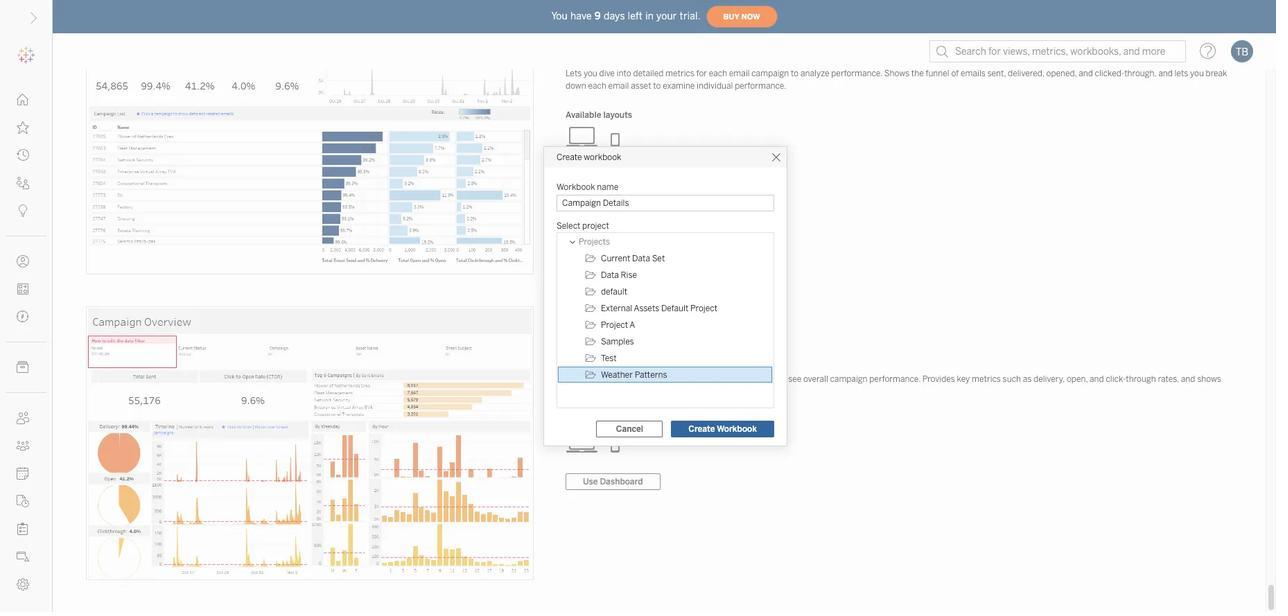 Task type: vqa. For each thing, say whether or not it's contained in the screenshot.
days
yes



Task type: locate. For each thing, give the bounding box(es) containing it.
trends
[[566, 387, 590, 396]]

available up laptop icon
[[566, 416, 601, 426]]

create for create workbook
[[689, 424, 715, 434]]

through
[[1126, 374, 1156, 384]]

0 vertical spatial each
[[709, 69, 727, 78]]

cancel button
[[596, 421, 663, 437]]

available up laptop image at the top
[[566, 110, 601, 120]]

a
[[630, 320, 635, 330]]

tasks image
[[17, 523, 29, 535]]

1 layouts from the top
[[603, 110, 632, 120]]

delivered,
[[1008, 69, 1044, 78]]

1 vertical spatial available
[[566, 416, 601, 426]]

project right default
[[690, 304, 717, 313]]

2 vertical spatial email
[[675, 374, 696, 384]]

1 horizontal spatial create
[[689, 424, 715, 434]]

1 vertical spatial available layouts
[[566, 416, 632, 426]]

0 horizontal spatial for
[[622, 374, 633, 384]]

1 horizontal spatial you
[[773, 374, 786, 384]]

email up hour. at the right of page
[[675, 374, 696, 384]]

create workbook
[[689, 424, 757, 434]]

campaigns,
[[698, 374, 741, 384]]

0 vertical spatial available layouts
[[566, 110, 632, 120]]

helping
[[743, 374, 771, 384]]

shows inside campaign overview shows activity for all current email campaigns, helping you see overall campaign performance. provides key metrics such as delivery, open, and click-through rates, and shows trends by date, weekday, and hour.
[[566, 374, 591, 384]]

1 vertical spatial project
[[601, 320, 628, 330]]

buy now
[[723, 12, 760, 21]]

shows up trends
[[566, 374, 591, 384]]

1 horizontal spatial each
[[709, 69, 727, 78]]

navigation panel element
[[0, 42, 52, 598]]

default
[[601, 287, 627, 297]]

2 horizontal spatial you
[[1190, 69, 1204, 78]]

1 vertical spatial for
[[622, 374, 633, 384]]

create workbook button
[[671, 421, 774, 437]]

trial.
[[680, 10, 701, 22]]

0 horizontal spatial create
[[557, 152, 582, 162]]

0 horizontal spatial project
[[601, 320, 628, 330]]

metrics up examine on the right top of page
[[666, 69, 695, 78]]

2 available layouts from the top
[[566, 416, 632, 426]]

available layouts
[[566, 110, 632, 120], [566, 416, 632, 426]]

you left see
[[773, 374, 786, 384]]

Workbook name text field
[[557, 195, 774, 211]]

to left analyze
[[791, 69, 799, 78]]

available layouts up phone image
[[566, 416, 632, 426]]

performance. right individual
[[735, 81, 786, 91]]

0 vertical spatial create
[[557, 152, 582, 162]]

performance.
[[831, 69, 882, 78], [735, 81, 786, 91], [869, 374, 921, 384]]

weather
[[601, 370, 633, 380]]

rise
[[621, 270, 637, 280]]

0 vertical spatial for
[[696, 69, 707, 78]]

0 horizontal spatial campaign
[[752, 69, 789, 78]]

1 vertical spatial to
[[653, 81, 661, 91]]

to down "detailed"
[[653, 81, 661, 91]]

workbook
[[557, 182, 595, 192], [717, 424, 757, 434]]

1 horizontal spatial campaign
[[830, 374, 868, 384]]

create
[[557, 152, 582, 162], [689, 424, 715, 434]]

current data set
[[601, 254, 665, 263]]

phone image
[[599, 431, 632, 453]]

use dashboard button
[[566, 473, 660, 490]]

layouts
[[603, 110, 632, 120], [603, 416, 632, 426]]

1 horizontal spatial data
[[632, 254, 650, 263]]

performance. left provides
[[869, 374, 921, 384]]

you right lets
[[1190, 69, 1204, 78]]

data up default
[[601, 270, 619, 280]]

overall
[[803, 374, 828, 384]]

0 vertical spatial email
[[729, 69, 750, 78]]

campaign inside campaign overview shows activity for all current email campaigns, helping you see overall campaign performance. provides key metrics such as delivery, open, and click-through rates, and shows trends by date, weekday, and hour.
[[830, 374, 868, 384]]

through,
[[1124, 69, 1157, 78]]

0 horizontal spatial shows
[[566, 374, 591, 384]]

and left "click-" at the bottom of page
[[1090, 374, 1104, 384]]

such
[[1003, 374, 1021, 384]]

shows
[[884, 69, 910, 78], [566, 374, 591, 384]]

laptop image
[[566, 125, 599, 148]]

dive
[[599, 69, 615, 78]]

project
[[690, 304, 717, 313], [601, 320, 628, 330]]

shows
[[1197, 374, 1221, 384]]

1 horizontal spatial shows
[[884, 69, 910, 78]]

current
[[645, 374, 673, 384]]

layouts up phone icon
[[603, 110, 632, 120]]

0 vertical spatial layouts
[[603, 110, 632, 120]]

project
[[582, 221, 609, 231]]

you left "dive"
[[584, 69, 597, 78]]

date,
[[603, 387, 622, 396]]

0 vertical spatial performance.
[[831, 69, 882, 78]]

campaign overview image
[[87, 307, 533, 579]]

to
[[791, 69, 799, 78], [653, 81, 661, 91]]

patterns
[[635, 370, 667, 380]]

open,
[[1067, 374, 1088, 384]]

you
[[584, 69, 597, 78], [1190, 69, 1204, 78], [773, 374, 786, 384]]

sent,
[[987, 69, 1006, 78]]

1 horizontal spatial for
[[696, 69, 707, 78]]

shared with me image
[[17, 177, 29, 189]]

site status image
[[17, 550, 29, 563]]

create down laptop image at the top
[[557, 152, 582, 162]]

0 vertical spatial available
[[566, 110, 601, 120]]

and left lets
[[1158, 69, 1173, 78]]

days
[[604, 10, 625, 22]]

1 horizontal spatial email
[[675, 374, 696, 384]]

external assets default project
[[601, 304, 717, 313]]

1 vertical spatial metrics
[[972, 374, 1001, 384]]

performance. right analyze
[[831, 69, 882, 78]]

weather patterns
[[601, 370, 667, 380]]

1 vertical spatial workbook
[[717, 424, 757, 434]]

1 horizontal spatial workbook
[[717, 424, 757, 434]]

2 layouts from the top
[[603, 416, 632, 426]]

and right rates,
[[1181, 374, 1195, 384]]

workbook left name
[[557, 182, 595, 192]]

campaign left analyze
[[752, 69, 789, 78]]

1 vertical spatial layouts
[[603, 416, 632, 426]]

jobs image
[[17, 495, 29, 507]]

select project
[[557, 221, 609, 231]]

row group
[[558, 234, 773, 383]]

0 horizontal spatial metrics
[[666, 69, 695, 78]]

workbook
[[584, 152, 621, 162]]

available
[[566, 110, 601, 120], [566, 416, 601, 426]]

0 vertical spatial shows
[[884, 69, 910, 78]]

0 vertical spatial metrics
[[666, 69, 695, 78]]

available layouts up phone icon
[[566, 110, 632, 120]]

campaign right 'overall'
[[830, 374, 868, 384]]

1 horizontal spatial to
[[791, 69, 799, 78]]

metrics right key
[[972, 374, 1001, 384]]

0 vertical spatial to
[[791, 69, 799, 78]]

and left clicked-
[[1079, 69, 1093, 78]]

1 horizontal spatial metrics
[[972, 374, 1001, 384]]

data
[[632, 254, 650, 263], [601, 270, 619, 280]]

break
[[1206, 69, 1227, 78]]

1 vertical spatial shows
[[566, 374, 591, 384]]

dashboard
[[600, 477, 643, 487]]

your
[[656, 10, 677, 22]]

collections image
[[17, 283, 29, 295]]

2 horizontal spatial email
[[729, 69, 750, 78]]

data left set
[[632, 254, 650, 263]]

each down "dive"
[[588, 81, 606, 91]]

email down 'into'
[[608, 81, 629, 91]]

and
[[1079, 69, 1093, 78], [1158, 69, 1173, 78], [1090, 374, 1104, 384], [1181, 374, 1195, 384], [660, 387, 675, 396]]

hour.
[[677, 387, 696, 396]]

metrics inside lets you dive into detailed metrics for each email campaign to analyze performance. shows the funnel of emails sent, delivered, opened, and clicked-through, and lets you break down each email asset to examine individual performance.
[[666, 69, 695, 78]]

you inside campaign overview shows activity for all current email campaigns, helping you see overall campaign performance. provides key metrics such as delivery, open, and click-through rates, and shows trends by date, weekday, and hour.
[[773, 374, 786, 384]]

1 vertical spatial campaign
[[830, 374, 868, 384]]

click-
[[1106, 374, 1126, 384]]

create workbook dialog
[[544, 147, 787, 446]]

create down hour. at the right of page
[[689, 424, 715, 434]]

1 vertical spatial each
[[588, 81, 606, 91]]

0 vertical spatial campaign
[[752, 69, 789, 78]]

create inside button
[[689, 424, 715, 434]]

0 vertical spatial workbook
[[557, 182, 595, 192]]

layouts up phone image
[[603, 416, 632, 426]]

metrics
[[666, 69, 695, 78], [972, 374, 1001, 384]]

workbook down campaigns, on the bottom
[[717, 424, 757, 434]]

and down current
[[660, 387, 675, 396]]

1 vertical spatial create
[[689, 424, 715, 434]]

activity
[[593, 374, 620, 384]]

email up individual
[[729, 69, 750, 78]]

workbook name
[[557, 182, 619, 192]]

1 horizontal spatial project
[[690, 304, 717, 313]]

shows left the
[[884, 69, 910, 78]]

for use with oracle eloqua
[[566, 312, 648, 341]]

of
[[951, 69, 959, 78]]

each up individual
[[709, 69, 727, 78]]

0 horizontal spatial data
[[601, 270, 619, 280]]

0 horizontal spatial email
[[608, 81, 629, 91]]

for
[[696, 69, 707, 78], [622, 374, 633, 384]]

for left all
[[622, 374, 633, 384]]

project down external
[[601, 320, 628, 330]]

metrics inside campaign overview shows activity for all current email campaigns, helping you see overall campaign performance. provides key metrics such as delivery, open, and click-through rates, and shows trends by date, weekday, and hour.
[[972, 374, 1001, 384]]

row group containing projects
[[558, 234, 773, 383]]

settings image
[[17, 578, 29, 591]]

1 vertical spatial data
[[601, 270, 619, 280]]

2 vertical spatial performance.
[[869, 374, 921, 384]]

for up individual
[[696, 69, 707, 78]]



Task type: describe. For each thing, give the bounding box(es) containing it.
current
[[601, 254, 630, 263]]

main navigation. press the up and down arrow keys to access links. element
[[0, 86, 52, 598]]

workbook inside button
[[717, 424, 757, 434]]

2 available from the top
[[566, 416, 601, 426]]

the
[[911, 69, 924, 78]]

projects
[[579, 237, 610, 247]]

row group inside create workbook dialog
[[558, 234, 773, 383]]

external
[[601, 304, 632, 313]]

0 horizontal spatial to
[[653, 81, 661, 91]]

eloqua
[[607, 326, 648, 341]]

favorites image
[[17, 121, 29, 134]]

delivery,
[[1034, 374, 1065, 384]]

users image
[[17, 412, 29, 424]]

use
[[580, 312, 594, 322]]

0 horizontal spatial workbook
[[557, 182, 595, 192]]

groups image
[[17, 439, 29, 452]]

for inside campaign overview shows activity for all current email campaigns, helping you see overall campaign performance. provides key metrics such as delivery, open, and click-through rates, and shows trends by date, weekday, and hour.
[[622, 374, 633, 384]]

1 available from the top
[[566, 110, 601, 120]]

1 available layouts from the top
[[566, 110, 632, 120]]

use dashboard
[[583, 477, 643, 487]]

down
[[566, 81, 586, 91]]

use
[[583, 477, 598, 487]]

campaign overview shows activity for all current email campaigns, helping you see overall campaign performance. provides key metrics such as delivery, open, and click-through rates, and shows trends by date, weekday, and hour.
[[566, 358, 1221, 396]]

project a
[[601, 320, 635, 330]]

external assets image
[[17, 361, 29, 374]]

recents image
[[17, 149, 29, 162]]

email inside campaign overview shows activity for all current email campaigns, helping you see overall campaign performance. provides key metrics such as delivery, open, and click-through rates, and shows trends by date, weekday, and hour.
[[675, 374, 696, 384]]

now
[[741, 12, 760, 21]]

samples
[[601, 337, 634, 347]]

individual
[[697, 81, 733, 91]]

lets you dive into detailed metrics for each email campaign to analyze performance. shows the funnel of emails sent, delivered, opened, and clicked-through, and lets you break down each email asset to examine individual performance.
[[566, 69, 1227, 91]]

lets
[[566, 69, 582, 78]]

provides
[[922, 374, 955, 384]]

funnel
[[926, 69, 949, 78]]

have
[[570, 10, 592, 22]]

lets
[[1175, 69, 1188, 78]]

you
[[551, 10, 568, 22]]

explore image
[[17, 311, 29, 323]]

create workbook
[[557, 152, 621, 162]]

asset
[[631, 81, 651, 91]]

for inside lets you dive into detailed metrics for each email campaign to analyze performance. shows the funnel of emails sent, delivered, opened, and clicked-through, and lets you break down each email asset to examine individual performance.
[[696, 69, 707, 78]]

weekday,
[[624, 387, 659, 396]]

overview
[[608, 358, 644, 367]]

shows inside lets you dive into detailed metrics for each email campaign to analyze performance. shows the funnel of emails sent, delivered, opened, and clicked-through, and lets you break down each email asset to examine individual performance.
[[884, 69, 910, 78]]

0 vertical spatial data
[[632, 254, 650, 263]]

for
[[566, 312, 578, 322]]

with
[[596, 312, 613, 322]]

clicked-
[[1095, 69, 1124, 78]]

select
[[557, 221, 580, 231]]

detailed
[[633, 69, 664, 78]]

as
[[1023, 374, 1032, 384]]

recommendations image
[[17, 204, 29, 217]]

buy now button
[[706, 6, 777, 28]]

buy
[[723, 12, 739, 21]]

performance. inside campaign overview shows activity for all current email campaigns, helping you see overall campaign performance. provides key metrics such as delivery, open, and click-through rates, and shows trends by date, weekday, and hour.
[[869, 374, 921, 384]]

campaign
[[566, 358, 606, 367]]

see
[[788, 374, 802, 384]]

create for create workbook
[[557, 152, 582, 162]]

9
[[595, 10, 601, 22]]

rates,
[[1158, 374, 1179, 384]]

all
[[635, 374, 643, 384]]

left
[[628, 10, 643, 22]]

oracle
[[566, 326, 604, 341]]

1 vertical spatial performance.
[[735, 81, 786, 91]]

name
[[597, 182, 619, 192]]

default
[[661, 304, 689, 313]]

opened,
[[1046, 69, 1077, 78]]

data rise
[[601, 270, 637, 280]]

phone image
[[599, 125, 632, 148]]

campaign inside lets you dive into detailed metrics for each email campaign to analyze performance. shows the funnel of emails sent, delivered, opened, and clicked-through, and lets you break down each email asset to examine individual performance.
[[752, 69, 789, 78]]

laptop image
[[566, 431, 599, 453]]

0 horizontal spatial you
[[584, 69, 597, 78]]

home image
[[17, 94, 29, 106]]

campaign details image
[[87, 1, 533, 274]]

set
[[652, 254, 665, 263]]

in
[[645, 10, 654, 22]]

cancel
[[616, 424, 643, 434]]

key
[[957, 374, 970, 384]]

0 horizontal spatial each
[[588, 81, 606, 91]]

test
[[601, 354, 617, 363]]

schedules image
[[17, 467, 29, 480]]

you have 9 days left in your trial.
[[551, 10, 701, 22]]

emails
[[961, 69, 986, 78]]

analyze
[[801, 69, 829, 78]]

into
[[617, 69, 631, 78]]

1 vertical spatial email
[[608, 81, 629, 91]]

by
[[592, 387, 601, 396]]

assets
[[634, 304, 659, 313]]

personal space image
[[17, 255, 29, 268]]

0 vertical spatial project
[[690, 304, 717, 313]]

examine
[[663, 81, 695, 91]]



